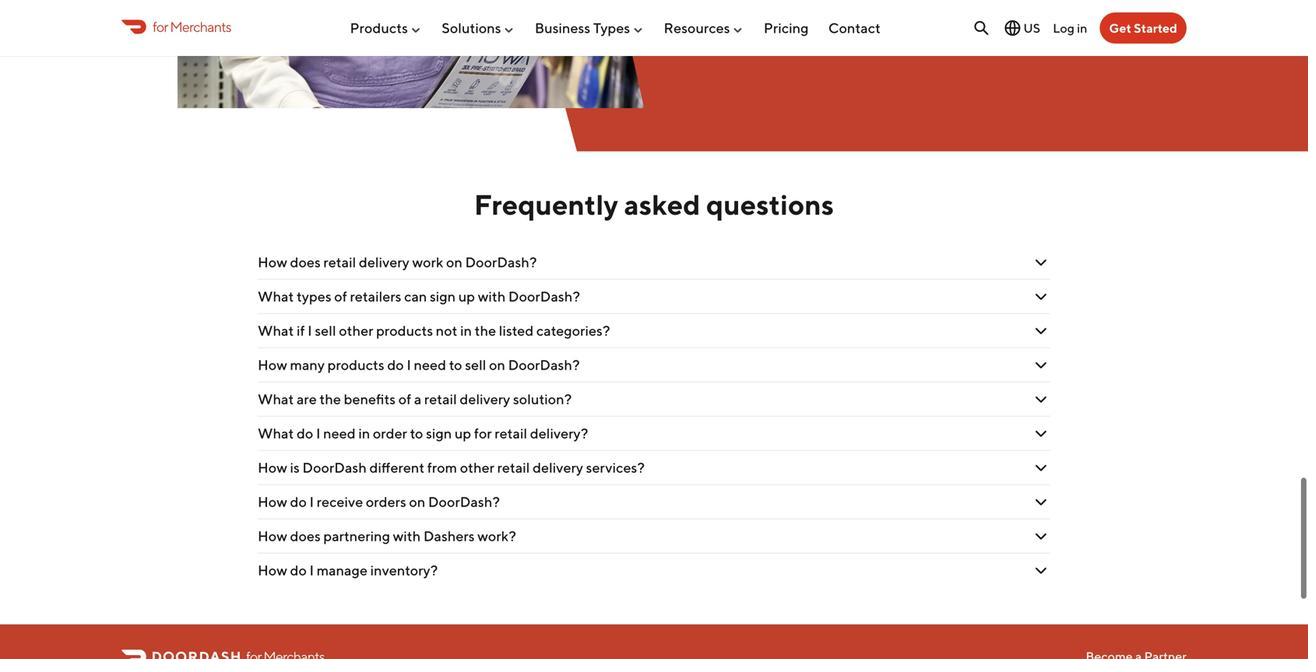 Task type: locate. For each thing, give the bounding box(es) containing it.
to for need
[[449, 357, 462, 374]]

a
[[414, 391, 421, 408]]

1 horizontal spatial the
[[475, 323, 496, 339]]

products link
[[350, 13, 422, 43]]

i left receive
[[309, 494, 314, 511]]

asked
[[624, 188, 700, 221]]

0 vertical spatial with
[[478, 288, 506, 305]]

1 vertical spatial on
[[489, 357, 505, 374]]

does up types
[[290, 254, 321, 271]]

how do i manage inventory?
[[258, 562, 438, 579]]

retail up work?
[[497, 460, 530, 476]]

how does partnering with dashers work?
[[258, 528, 516, 545]]

other down retailers
[[339, 323, 373, 339]]

other right 'from'
[[460, 460, 494, 476]]

chevron down image for doordash?
[[1032, 253, 1050, 272]]

log in
[[1053, 20, 1087, 35]]

chevron down image for on
[[1032, 356, 1050, 375]]

5 chevron down image from the top
[[1032, 562, 1050, 580]]

types
[[593, 20, 630, 36]]

0 vertical spatial to
[[449, 357, 462, 374]]

for left merchants
[[153, 18, 168, 35]]

of
[[334, 288, 347, 305], [398, 391, 411, 408]]

1 does from the top
[[290, 254, 321, 271]]

benefits
[[344, 391, 396, 408]]

i for sell
[[308, 323, 312, 339]]

3 chevron down image from the top
[[1032, 390, 1050, 409]]

1 chevron down image from the top
[[1032, 253, 1050, 272]]

i
[[308, 323, 312, 339], [407, 357, 411, 374], [316, 425, 320, 442], [309, 494, 314, 511], [309, 562, 314, 579]]

1 vertical spatial in
[[460, 323, 472, 339]]

doordash
[[302, 460, 367, 476]]

2 how from the top
[[258, 357, 287, 374]]

how does retail delivery work on doordash?
[[258, 254, 537, 271]]

does down receive
[[290, 528, 321, 545]]

2 what from the top
[[258, 323, 294, 339]]

0 vertical spatial up
[[458, 288, 475, 305]]

get started
[[1109, 21, 1177, 35]]

up up what if i sell other products not in the listed categories?
[[458, 288, 475, 305]]

1 horizontal spatial of
[[398, 391, 411, 408]]

chevron down image for not
[[1032, 322, 1050, 340]]

3 chevron down image from the top
[[1032, 425, 1050, 443]]

need down what if i sell other products not in the listed categories?
[[414, 357, 446, 374]]

delivery
[[359, 254, 409, 271], [460, 391, 510, 408], [533, 460, 583, 476]]

1 horizontal spatial other
[[460, 460, 494, 476]]

on right work
[[446, 254, 462, 271]]

2 chevron down image from the top
[[1032, 322, 1050, 340]]

how do i receive orders on doordash?
[[258, 494, 500, 511]]

different
[[369, 460, 424, 476]]

products down can
[[376, 323, 433, 339]]

2 chevron down image from the top
[[1032, 356, 1050, 375]]

4 how from the top
[[258, 494, 287, 511]]

retail
[[323, 254, 356, 271], [424, 391, 457, 408], [495, 425, 527, 442], [497, 460, 530, 476]]

on down listed
[[489, 357, 505, 374]]

how many products do i need to sell on doordash?
[[258, 357, 580, 374]]

2 horizontal spatial delivery
[[533, 460, 583, 476]]

products
[[376, 323, 433, 339], [327, 357, 384, 374]]

doordash?
[[465, 254, 537, 271], [508, 288, 580, 305], [508, 357, 580, 374], [428, 494, 500, 511]]

what left types
[[258, 288, 294, 305]]

0 horizontal spatial other
[[339, 323, 373, 339]]

chevron down image for doordash?
[[1032, 287, 1050, 306]]

need up doordash
[[323, 425, 356, 442]]

in left order
[[358, 425, 370, 442]]

delivery up retailers
[[359, 254, 409, 271]]

business types
[[535, 20, 630, 36]]

1 horizontal spatial with
[[478, 288, 506, 305]]

1 what from the top
[[258, 288, 294, 305]]

sell
[[315, 323, 336, 339], [465, 357, 486, 374]]

1 vertical spatial of
[[398, 391, 411, 408]]

started
[[1134, 21, 1177, 35]]

1 horizontal spatial need
[[414, 357, 446, 374]]

6 how from the top
[[258, 562, 287, 579]]

0 vertical spatial does
[[290, 254, 321, 271]]

does for retail
[[290, 254, 321, 271]]

other
[[339, 323, 373, 339], [460, 460, 494, 476]]

1 horizontal spatial to
[[449, 357, 462, 374]]

1 vertical spatial with
[[393, 528, 421, 545]]

5 chevron down image from the top
[[1032, 493, 1050, 512]]

in right log
[[1077, 20, 1087, 35]]

to down not
[[449, 357, 462, 374]]

for
[[153, 18, 168, 35], [474, 425, 492, 442]]

to right order
[[410, 425, 423, 442]]

solutions
[[442, 20, 501, 36]]

what types of retailers can sign up with doordash?
[[258, 288, 580, 305]]

5 how from the top
[[258, 528, 287, 545]]

0 vertical spatial need
[[414, 357, 446, 374]]

i right the if
[[308, 323, 312, 339]]

4 what from the top
[[258, 425, 294, 442]]

1 vertical spatial delivery
[[460, 391, 510, 408]]

0 horizontal spatial for
[[153, 18, 168, 35]]

sell down what if i sell other products not in the listed categories?
[[465, 357, 486, 374]]

1 horizontal spatial in
[[460, 323, 472, 339]]

delivery down the 'delivery?'
[[533, 460, 583, 476]]

if
[[297, 323, 305, 339]]

how for how do i receive orders on doordash?
[[258, 494, 287, 511]]

4 chevron down image from the top
[[1032, 459, 1050, 477]]

do left the manage
[[290, 562, 307, 579]]

what up is
[[258, 425, 294, 442]]

categories?
[[536, 323, 610, 339]]

1 vertical spatial other
[[460, 460, 494, 476]]

do up the what are the benefits of a retail delivery solution?
[[387, 357, 404, 374]]

1 vertical spatial products
[[327, 357, 384, 374]]

what left the if
[[258, 323, 294, 339]]

0 horizontal spatial on
[[409, 494, 425, 511]]

1 vertical spatial to
[[410, 425, 423, 442]]

pricing link
[[764, 13, 809, 43]]

2 vertical spatial delivery
[[533, 460, 583, 476]]

chevron down image
[[1032, 253, 1050, 272], [1032, 322, 1050, 340], [1032, 390, 1050, 409], [1032, 527, 1050, 546], [1032, 562, 1050, 580]]

3 what from the top
[[258, 391, 294, 408]]

retail up types
[[323, 254, 356, 271]]

does
[[290, 254, 321, 271], [290, 528, 321, 545]]

with up inventory?
[[393, 528, 421, 545]]

receive
[[317, 494, 363, 511]]

what left 'are'
[[258, 391, 294, 408]]

what do i need in order to sign up for retail delivery?
[[258, 425, 588, 442]]

with
[[478, 288, 506, 305], [393, 528, 421, 545]]

2 does from the top
[[290, 528, 321, 545]]

2 horizontal spatial on
[[489, 357, 505, 374]]

delivery left the solution?
[[460, 391, 510, 408]]

0 vertical spatial sign
[[430, 288, 456, 305]]

log in link
[[1053, 20, 1087, 35]]

do down 'are'
[[297, 425, 313, 442]]

i down 'are'
[[316, 425, 320, 442]]

how for how many products do i need to sell on doordash?
[[258, 357, 287, 374]]

0 horizontal spatial need
[[323, 425, 356, 442]]

services?
[[586, 460, 645, 476]]

1 horizontal spatial sell
[[465, 357, 486, 374]]

on for how does retail delivery work on doordash?
[[446, 254, 462, 271]]

the
[[475, 323, 496, 339], [320, 391, 341, 408]]

0 vertical spatial of
[[334, 288, 347, 305]]

0 vertical spatial on
[[446, 254, 462, 271]]

1 horizontal spatial on
[[446, 254, 462, 271]]

to for order
[[410, 425, 423, 442]]

listed
[[499, 323, 534, 339]]

how for how is doordash different from other retail delivery services?
[[258, 460, 287, 476]]

in right not
[[460, 323, 472, 339]]

0 horizontal spatial delivery
[[359, 254, 409, 271]]

sell right the if
[[315, 323, 336, 339]]

the left listed
[[475, 323, 496, 339]]

not
[[436, 323, 457, 339]]

1 vertical spatial sign
[[426, 425, 452, 442]]

of left the a
[[398, 391, 411, 408]]

chevron down image
[[1032, 287, 1050, 306], [1032, 356, 1050, 375], [1032, 425, 1050, 443], [1032, 459, 1050, 477], [1032, 493, 1050, 512]]

the right 'are'
[[320, 391, 341, 408]]

1 how from the top
[[258, 254, 287, 271]]

1 vertical spatial the
[[320, 391, 341, 408]]

from
[[427, 460, 457, 476]]

0 horizontal spatial the
[[320, 391, 341, 408]]

do
[[387, 357, 404, 374], [297, 425, 313, 442], [290, 494, 307, 511], [290, 562, 307, 579]]

0 vertical spatial sell
[[315, 323, 336, 339]]

products up the benefits
[[327, 357, 384, 374]]

chevron down image for up
[[1032, 425, 1050, 443]]

i left the manage
[[309, 562, 314, 579]]

in
[[1077, 20, 1087, 35], [460, 323, 472, 339], [358, 425, 370, 442]]

how
[[258, 254, 287, 271], [258, 357, 287, 374], [258, 460, 287, 476], [258, 494, 287, 511], [258, 528, 287, 545], [258, 562, 287, 579]]

resources link
[[664, 13, 744, 43]]

do for receive
[[290, 494, 307, 511]]

frequently
[[474, 188, 618, 221]]

on right the orders
[[409, 494, 425, 511]]

partnering
[[323, 528, 390, 545]]

do down is
[[290, 494, 307, 511]]

up up the how is doordash different from other retail delivery services?
[[455, 425, 471, 442]]

0 horizontal spatial to
[[410, 425, 423, 442]]

need
[[414, 357, 446, 374], [323, 425, 356, 442]]

work?
[[477, 528, 516, 545]]

1 vertical spatial need
[[323, 425, 356, 442]]

delivery for of
[[460, 391, 510, 408]]

0 horizontal spatial in
[[358, 425, 370, 442]]

2 vertical spatial on
[[409, 494, 425, 511]]

0 vertical spatial the
[[475, 323, 496, 339]]

2 vertical spatial in
[[358, 425, 370, 442]]

to
[[449, 357, 462, 374], [410, 425, 423, 442]]

sign right can
[[430, 288, 456, 305]]

of right types
[[334, 288, 347, 305]]

1 vertical spatial does
[[290, 528, 321, 545]]

merchants
[[170, 18, 231, 35]]

on
[[446, 254, 462, 271], [489, 357, 505, 374], [409, 494, 425, 511]]

for up the how is doordash different from other retail delivery services?
[[474, 425, 492, 442]]

3 how from the top
[[258, 460, 287, 476]]

order
[[373, 425, 407, 442]]

1 chevron down image from the top
[[1032, 287, 1050, 306]]

1 horizontal spatial delivery
[[460, 391, 510, 408]]

chevron down image for retail
[[1032, 390, 1050, 409]]

sign
[[430, 288, 456, 305], [426, 425, 452, 442]]

up
[[458, 288, 475, 305], [455, 425, 471, 442]]

1 horizontal spatial for
[[474, 425, 492, 442]]

sign up 'from'
[[426, 425, 452, 442]]

0 vertical spatial delivery
[[359, 254, 409, 271]]

can
[[404, 288, 427, 305]]

2 horizontal spatial in
[[1077, 20, 1087, 35]]

what if i sell other products not in the listed categories?
[[258, 323, 610, 339]]

with up listed
[[478, 288, 506, 305]]

what
[[258, 288, 294, 305], [258, 323, 294, 339], [258, 391, 294, 408], [258, 425, 294, 442]]

what for what do i need in order to sign up for retail delivery?
[[258, 425, 294, 442]]



Task type: vqa. For each thing, say whether or not it's contained in the screenshot.
get started at the right
yes



Task type: describe. For each thing, give the bounding box(es) containing it.
what for what if i sell other products not in the listed categories?
[[258, 323, 294, 339]]

types
[[297, 288, 331, 305]]

how for how do i manage inventory?
[[258, 562, 287, 579]]

does for partnering
[[290, 528, 321, 545]]

chevron down image for services?
[[1032, 459, 1050, 477]]

how is doordash different from other retail delivery services?
[[258, 460, 645, 476]]

0 vertical spatial products
[[376, 323, 433, 339]]

manage
[[317, 562, 368, 579]]

0 horizontal spatial of
[[334, 288, 347, 305]]

solutions link
[[442, 13, 515, 43]]

4 chevron down image from the top
[[1032, 527, 1050, 546]]

orders
[[366, 494, 406, 511]]

1 vertical spatial for
[[474, 425, 492, 442]]

resources
[[664, 20, 730, 36]]

log
[[1053, 20, 1074, 35]]

mx blog - kesha beauty supply - lakesha in shop image
[[178, 0, 645, 108]]

work
[[412, 254, 443, 271]]

delivery?
[[530, 425, 588, 442]]

retailers
[[350, 288, 401, 305]]

i up the what are the benefits of a retail delivery solution?
[[407, 357, 411, 374]]

products
[[350, 20, 408, 36]]

how for how does retail delivery work on doordash?
[[258, 254, 287, 271]]

retail right the a
[[424, 391, 457, 408]]

are
[[297, 391, 317, 408]]

for merchants link
[[121, 16, 231, 37]]

us
[[1023, 21, 1040, 35]]

do for manage
[[290, 562, 307, 579]]

how for how does partnering with dashers work?
[[258, 528, 287, 545]]

what are the benefits of a retail delivery solution?
[[258, 391, 572, 408]]

business
[[535, 20, 590, 36]]

i for manage
[[309, 562, 314, 579]]

contact
[[828, 20, 881, 36]]

1 vertical spatial sell
[[465, 357, 486, 374]]

questions
[[706, 188, 834, 221]]

get started button
[[1100, 12, 1187, 44]]

pricing
[[764, 20, 809, 36]]

what for what are the benefits of a retail delivery solution?
[[258, 391, 294, 408]]

0 vertical spatial for
[[153, 18, 168, 35]]

business types link
[[535, 13, 644, 43]]

contact link
[[828, 13, 881, 43]]

is
[[290, 460, 300, 476]]

0 vertical spatial other
[[339, 323, 373, 339]]

delivery for from
[[533, 460, 583, 476]]

inventory?
[[370, 562, 438, 579]]

frequently asked questions
[[474, 188, 834, 221]]

0 horizontal spatial sell
[[315, 323, 336, 339]]

0 vertical spatial in
[[1077, 20, 1087, 35]]

do for need
[[297, 425, 313, 442]]

get
[[1109, 21, 1131, 35]]

for merchants
[[153, 18, 231, 35]]

dashers
[[423, 528, 475, 545]]

solution?
[[513, 391, 572, 408]]

1 vertical spatial up
[[455, 425, 471, 442]]

on for how do i receive orders on doordash?
[[409, 494, 425, 511]]

i for receive
[[309, 494, 314, 511]]

many
[[290, 357, 325, 374]]

globe line image
[[1003, 19, 1022, 37]]

0 horizontal spatial with
[[393, 528, 421, 545]]

retail down the solution?
[[495, 425, 527, 442]]

i for need
[[316, 425, 320, 442]]

what for what types of retailers can sign up with doordash?
[[258, 288, 294, 305]]



